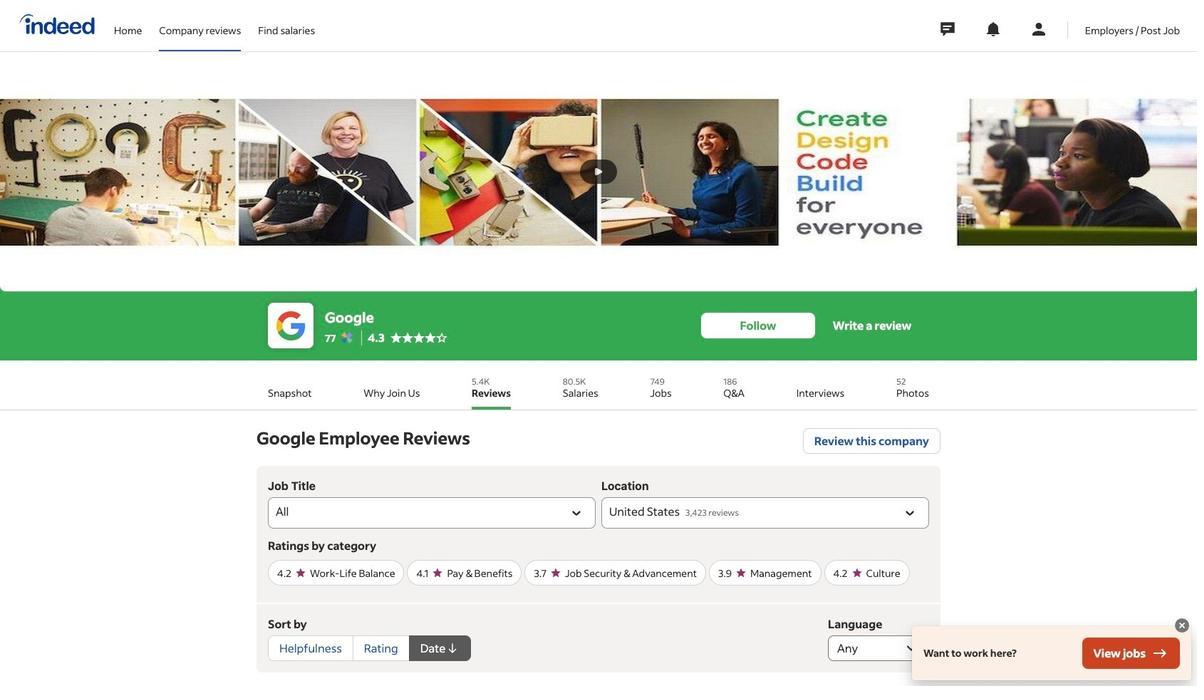 Task type: describe. For each thing, give the bounding box(es) containing it.
work wellbeing logo image
[[342, 332, 353, 344]]

close image
[[1174, 617, 1191, 635]]

play youtube video to learn more about google image
[[580, 159, 618, 185]]



Task type: locate. For each thing, give the bounding box(es) containing it.
create, design, code, and build for everyone image
[[0, 52, 1198, 292]]

notifications unread count 0 image
[[985, 21, 1002, 38]]

messages unread count 0 image
[[939, 15, 957, 43]]

group
[[268, 636, 471, 662]]

sort by date descending order, currently selected, click to change the order image
[[446, 642, 460, 656]]



Task type: vqa. For each thing, say whether or not it's contained in the screenshot.
the Create, design, code, and build for everyone image
yes



